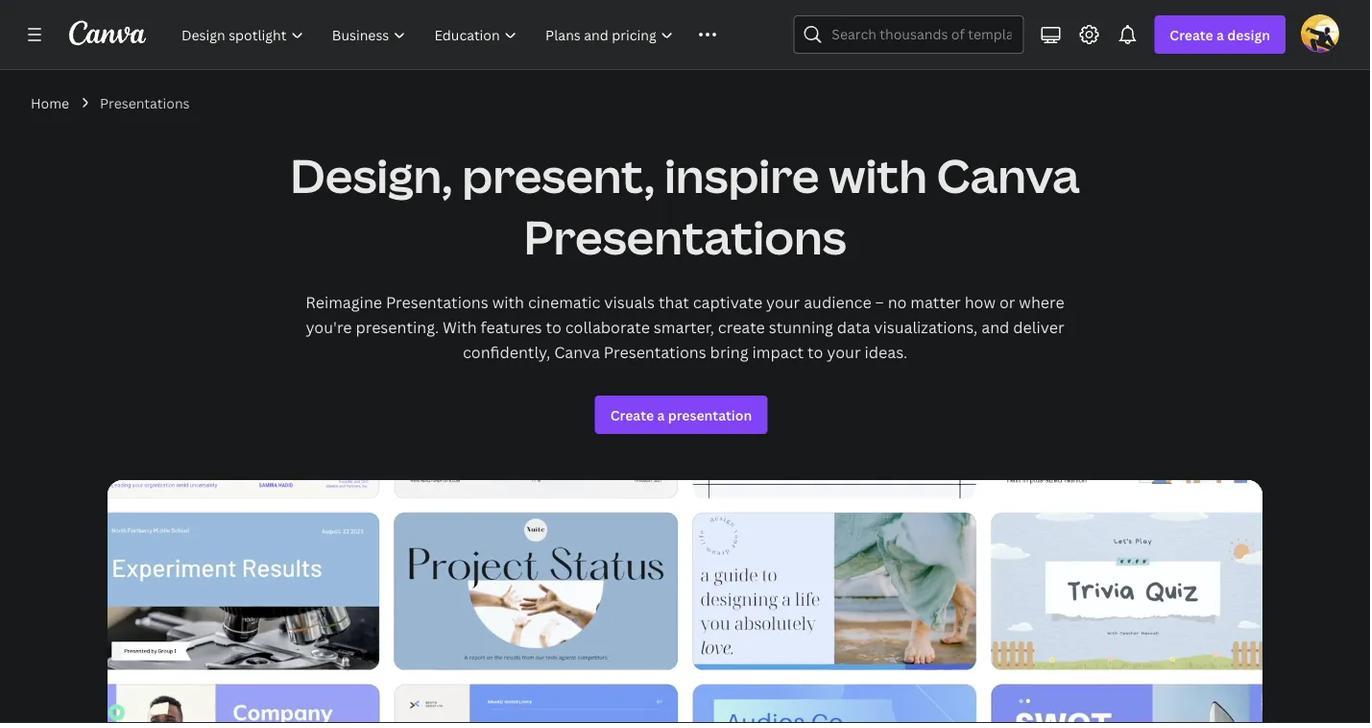 Task type: describe. For each thing, give the bounding box(es) containing it.
ideas.
[[865, 342, 908, 363]]

with inside 'design, present, inspire with canva presentations'
[[829, 143, 928, 206]]

a for presentation
[[657, 406, 665, 424]]

bring
[[710, 342, 749, 363]]

create for create a design
[[1170, 25, 1214, 44]]

reimagine presentations with cinematic visuals that captivate your audience – no matter how or where you're presenting. with features to collaborate smarter, create stunning data visualizations, and deliver confidently, canva presentations bring impact to your ideas.
[[306, 292, 1065, 363]]

confidently,
[[463, 342, 551, 363]]

create
[[718, 317, 765, 338]]

collaborate
[[566, 317, 650, 338]]

home link
[[31, 92, 69, 113]]

Search search field
[[832, 16, 1012, 53]]

with
[[443, 317, 477, 338]]

create a design
[[1170, 25, 1271, 44]]

create a presentation link
[[595, 396, 768, 434]]

present,
[[462, 143, 655, 206]]

1 vertical spatial to
[[808, 342, 824, 363]]

home
[[31, 94, 69, 112]]

design, present, inspire with canva presentations
[[290, 143, 1080, 268]]

cinematic
[[528, 292, 601, 313]]

0 vertical spatial your
[[767, 292, 800, 313]]

create a design button
[[1155, 15, 1286, 54]]

canva inside 'design, present, inspire with canva presentations'
[[937, 143, 1080, 206]]

impact
[[753, 342, 804, 363]]

deliver
[[1014, 317, 1065, 338]]

1 horizontal spatial your
[[827, 342, 861, 363]]

–
[[876, 292, 884, 313]]

smarter,
[[654, 317, 715, 338]]

design,
[[290, 143, 453, 206]]

visualizations,
[[875, 317, 978, 338]]



Task type: locate. For each thing, give the bounding box(es) containing it.
1 horizontal spatial a
[[1217, 25, 1225, 44]]

0 horizontal spatial a
[[657, 406, 665, 424]]

how
[[965, 292, 996, 313]]

1 horizontal spatial to
[[808, 342, 824, 363]]

1 vertical spatial a
[[657, 406, 665, 424]]

1 vertical spatial create
[[611, 406, 654, 424]]

1 horizontal spatial canva
[[937, 143, 1080, 206]]

data
[[838, 317, 871, 338]]

captivate
[[693, 292, 763, 313]]

presentations
[[100, 94, 190, 112], [524, 205, 847, 268], [386, 292, 489, 313], [604, 342, 707, 363]]

presenting.
[[356, 317, 439, 338]]

0 vertical spatial to
[[546, 317, 562, 338]]

presentation
[[668, 406, 752, 424]]

presentations down smarter,
[[604, 342, 707, 363]]

a
[[1217, 25, 1225, 44], [657, 406, 665, 424]]

presentations up that in the top of the page
[[524, 205, 847, 268]]

visuals
[[605, 292, 655, 313]]

0 vertical spatial create
[[1170, 25, 1214, 44]]

features
[[481, 317, 542, 338]]

0 horizontal spatial create
[[611, 406, 654, 424]]

matter
[[911, 292, 961, 313]]

and
[[982, 317, 1010, 338]]

ben nelson image
[[1302, 14, 1340, 53]]

0 vertical spatial canva
[[937, 143, 1080, 206]]

0 horizontal spatial to
[[546, 317, 562, 338]]

reimagine
[[306, 292, 382, 313]]

stunning
[[769, 317, 834, 338]]

create left 'design'
[[1170, 25, 1214, 44]]

to down cinematic
[[546, 317, 562, 338]]

that
[[659, 292, 690, 313]]

create a presentation
[[611, 406, 752, 424]]

where
[[1020, 292, 1065, 313]]

design
[[1228, 25, 1271, 44]]

presentations inside 'design, present, inspire with canva presentations'
[[524, 205, 847, 268]]

create
[[1170, 25, 1214, 44], [611, 406, 654, 424]]

presentations right home link
[[100, 94, 190, 112]]

1 horizontal spatial create
[[1170, 25, 1214, 44]]

to
[[546, 317, 562, 338], [808, 342, 824, 363]]

a left 'design'
[[1217, 25, 1225, 44]]

create for create a presentation
[[611, 406, 654, 424]]

a inside dropdown button
[[1217, 25, 1225, 44]]

canva inside reimagine presentations with cinematic visuals that captivate your audience – no matter how or where you're presenting. with features to collaborate smarter, create stunning data visualizations, and deliver confidently, canva presentations bring impact to your ideas.
[[554, 342, 600, 363]]

or
[[1000, 292, 1016, 313]]

with inside reimagine presentations with cinematic visuals that captivate your audience – no matter how or where you're presenting. with features to collaborate smarter, create stunning data visualizations, and deliver confidently, canva presentations bring impact to your ideas.
[[492, 292, 524, 313]]

create inside dropdown button
[[1170, 25, 1214, 44]]

1 vertical spatial canva
[[554, 342, 600, 363]]

1 vertical spatial your
[[827, 342, 861, 363]]

0 horizontal spatial your
[[767, 292, 800, 313]]

you're
[[306, 317, 352, 338]]

create inside 'link'
[[611, 406, 654, 424]]

inspire
[[665, 143, 820, 206]]

your
[[767, 292, 800, 313], [827, 342, 861, 363]]

0 horizontal spatial with
[[492, 292, 524, 313]]

to down stunning
[[808, 342, 824, 363]]

1 horizontal spatial with
[[829, 143, 928, 206]]

presentations up with
[[386, 292, 489, 313]]

a left presentation
[[657, 406, 665, 424]]

your up stunning
[[767, 292, 800, 313]]

0 vertical spatial a
[[1217, 25, 1225, 44]]

1 vertical spatial with
[[492, 292, 524, 313]]

a for design
[[1217, 25, 1225, 44]]

with
[[829, 143, 928, 206], [492, 292, 524, 313]]

0 vertical spatial with
[[829, 143, 928, 206]]

top level navigation element
[[169, 15, 748, 54], [169, 15, 748, 54]]

audience
[[804, 292, 872, 313]]

canva
[[937, 143, 1080, 206], [554, 342, 600, 363]]

your down data
[[827, 342, 861, 363]]

0 horizontal spatial canva
[[554, 342, 600, 363]]

None search field
[[794, 15, 1024, 54]]

create left presentation
[[611, 406, 654, 424]]

a inside 'link'
[[657, 406, 665, 424]]

no
[[888, 292, 907, 313]]



Task type: vqa. For each thing, say whether or not it's contained in the screenshot.
the Stephanie Aranda image
no



